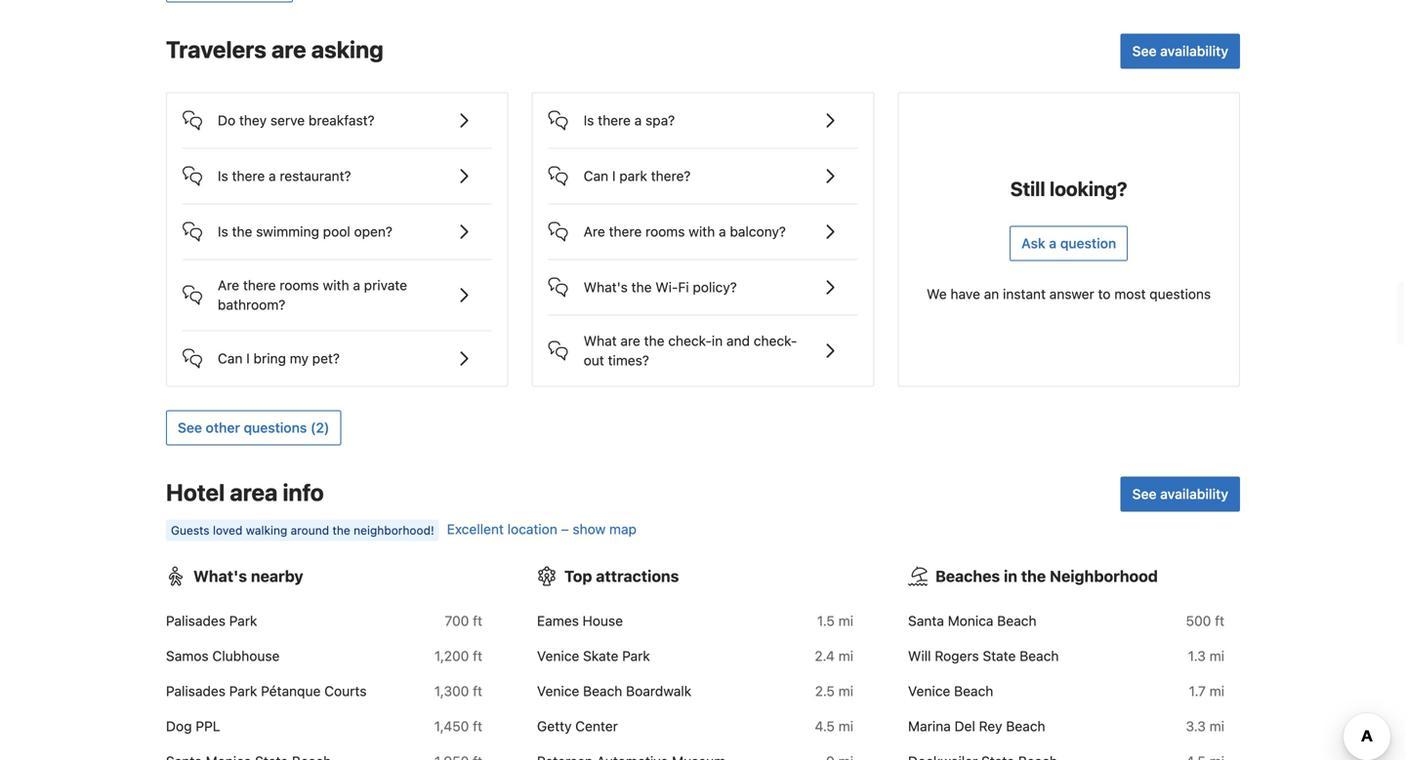 Task type: locate. For each thing, give the bounding box(es) containing it.
is down do
[[218, 168, 228, 184]]

is
[[584, 112, 594, 129], [218, 168, 228, 184], [218, 224, 228, 240]]

0 vertical spatial are
[[584, 224, 605, 240]]

ft right 500
[[1215, 613, 1225, 630]]

1.5
[[817, 613, 835, 630]]

can for can i bring my pet?
[[218, 351, 243, 367]]

is the swimming pool open?
[[218, 224, 393, 240]]

see availability button for travelers are asking
[[1121, 34, 1240, 69]]

there inside is there a spa? button
[[598, 112, 631, 129]]

mi for 4.5 mi
[[839, 719, 854, 735]]

there inside are there rooms with a balcony? button
[[609, 224, 642, 240]]

dog ppl
[[166, 719, 220, 735]]

is there a restaurant? button
[[183, 149, 492, 188]]

there up "bathroom?"
[[243, 277, 276, 294]]

i for bring
[[246, 351, 250, 367]]

check- right and
[[754, 333, 797, 349]]

rey
[[979, 719, 1002, 735]]

guests loved walking around the neighborhood!
[[171, 524, 434, 538]]

are down can i park there?
[[584, 224, 605, 240]]

palisades up samos
[[166, 613, 226, 630]]

mi for 1.7 mi
[[1210, 684, 1225, 700]]

ft for 700 ft
[[473, 613, 482, 630]]

with left private
[[323, 277, 349, 294]]

what's up palisades park
[[193, 568, 247, 586]]

a right ask
[[1049, 235, 1057, 252]]

0 horizontal spatial what's
[[193, 568, 247, 586]]

0 vertical spatial palisades
[[166, 613, 226, 630]]

still looking?
[[1010, 177, 1128, 200]]

1 horizontal spatial what's
[[584, 279, 628, 296]]

1 horizontal spatial questions
[[1150, 286, 1211, 302]]

2 check- from the left
[[754, 333, 797, 349]]

there for are there rooms with a balcony?
[[609, 224, 642, 240]]

what's inside button
[[584, 279, 628, 296]]

1,450
[[434, 719, 469, 735]]

1 vertical spatial in
[[1004, 568, 1018, 586]]

in
[[712, 333, 723, 349], [1004, 568, 1018, 586]]

are there rooms with a private bathroom?
[[218, 277, 407, 313]]

1 see availability button from the top
[[1121, 34, 1240, 69]]

venice up marina on the right of the page
[[908, 684, 951, 700]]

1 vertical spatial are
[[218, 277, 239, 294]]

a left spa?
[[634, 112, 642, 129]]

are for asking
[[271, 36, 306, 63]]

ask
[[1022, 235, 1046, 252]]

in right 'beaches'
[[1004, 568, 1018, 586]]

rooms up wi- in the top of the page
[[646, 224, 685, 240]]

can i park there?
[[584, 168, 691, 184]]

0 vertical spatial with
[[689, 224, 715, 240]]

ft right 700
[[473, 613, 482, 630]]

can left bring
[[218, 351, 243, 367]]

wi-
[[656, 279, 678, 296]]

i left bring
[[246, 351, 250, 367]]

1 horizontal spatial are
[[621, 333, 640, 349]]

questions right most
[[1150, 286, 1211, 302]]

question
[[1060, 235, 1116, 252]]

is left the swimming
[[218, 224, 228, 240]]

availability
[[1160, 43, 1229, 59], [1160, 486, 1229, 503]]

0 horizontal spatial are
[[218, 277, 239, 294]]

can left the park
[[584, 168, 609, 184]]

0 vertical spatial in
[[712, 333, 723, 349]]

2.5 mi
[[815, 684, 854, 700]]

marina del rey beach
[[908, 719, 1045, 735]]

a inside are there rooms with a balcony? button
[[719, 224, 726, 240]]

is there a restaurant?
[[218, 168, 351, 184]]

1.7 mi
[[1189, 684, 1225, 700]]

can i park there? button
[[549, 149, 858, 188]]

0 horizontal spatial can
[[218, 351, 243, 367]]

rooms inside button
[[646, 224, 685, 240]]

boardwalk
[[626, 684, 692, 700]]

there inside 'is there a restaurant?' button
[[232, 168, 265, 184]]

1 availability from the top
[[1160, 43, 1229, 59]]

2 palisades from the top
[[166, 684, 226, 700]]

the left the swimming
[[232, 224, 252, 240]]

700 ft
[[445, 613, 482, 630]]

1,300
[[434, 684, 469, 700]]

0 vertical spatial park
[[229, 613, 257, 630]]

2 see availability button from the top
[[1121, 477, 1240, 512]]

rooms up "bathroom?"
[[280, 277, 319, 294]]

mi right 2.5
[[839, 684, 854, 700]]

1 vertical spatial are
[[621, 333, 640, 349]]

there left spa?
[[598, 112, 631, 129]]

what's the wi-fi policy? button
[[549, 260, 858, 299]]

what's up what
[[584, 279, 628, 296]]

my
[[290, 351, 309, 367]]

–
[[561, 522, 569, 538]]

in left and
[[712, 333, 723, 349]]

mi right 1.5
[[839, 613, 854, 630]]

what's for what's nearby
[[193, 568, 247, 586]]

0 horizontal spatial are
[[271, 36, 306, 63]]

getty
[[537, 719, 572, 735]]

venice beach
[[908, 684, 994, 700]]

ft
[[473, 613, 482, 630], [1215, 613, 1225, 630], [473, 649, 482, 665], [473, 684, 482, 700], [473, 719, 482, 735]]

mi right 1.7
[[1210, 684, 1225, 700]]

1 vertical spatial i
[[246, 351, 250, 367]]

is the swimming pool open? button
[[183, 205, 492, 244]]

beach up marina del rey beach
[[954, 684, 994, 700]]

state
[[983, 649, 1016, 665]]

can for can i park there?
[[584, 168, 609, 184]]

park for 1,300 ft
[[229, 684, 257, 700]]

1,300 ft
[[434, 684, 482, 700]]

ft right 1,200
[[473, 649, 482, 665]]

beach right "state"
[[1020, 649, 1059, 665]]

1 vertical spatial can
[[218, 351, 243, 367]]

1,200 ft
[[435, 649, 482, 665]]

park down the clubhouse
[[229, 684, 257, 700]]

ft for 1,300 ft
[[473, 684, 482, 700]]

1.3 mi
[[1188, 649, 1225, 665]]

beach down skate
[[583, 684, 622, 700]]

1,450 ft
[[434, 719, 482, 735]]

what are the check-in and check- out times? button
[[549, 316, 858, 371]]

can inside can i park there? button
[[584, 168, 609, 184]]

see inside button
[[178, 420, 202, 436]]

i
[[612, 168, 616, 184], [246, 351, 250, 367]]

santa
[[908, 613, 944, 630]]

1 horizontal spatial can
[[584, 168, 609, 184]]

i inside button
[[246, 351, 250, 367]]

see availability button for hotel area info
[[1121, 477, 1240, 512]]

are inside the "are there rooms with a private bathroom?"
[[218, 277, 239, 294]]

balcony?
[[730, 224, 786, 240]]

courts
[[324, 684, 367, 700]]

are up times?
[[621, 333, 640, 349]]

bring
[[254, 351, 286, 367]]

palisades park pétanque courts
[[166, 684, 367, 700]]

ppl
[[196, 719, 220, 735]]

a inside 'is there a restaurant?' button
[[269, 168, 276, 184]]

mi right "2.4"
[[839, 649, 854, 665]]

with for balcony?
[[689, 224, 715, 240]]

mi right 4.5
[[839, 719, 854, 735]]

park right skate
[[622, 649, 650, 665]]

0 vertical spatial what's
[[584, 279, 628, 296]]

1 horizontal spatial i
[[612, 168, 616, 184]]

park for 700 ft
[[229, 613, 257, 630]]

are inside what are the check-in and check- out times?
[[621, 333, 640, 349]]

1 see availability from the top
[[1132, 43, 1229, 59]]

2 vertical spatial is
[[218, 224, 228, 240]]

0 horizontal spatial i
[[246, 351, 250, 367]]

1 horizontal spatial rooms
[[646, 224, 685, 240]]

1.7
[[1189, 684, 1206, 700]]

1 horizontal spatial with
[[689, 224, 715, 240]]

i inside button
[[612, 168, 616, 184]]

there inside the "are there rooms with a private bathroom?"
[[243, 277, 276, 294]]

beach right rey
[[1006, 719, 1045, 735]]

2 vertical spatial see
[[1132, 486, 1157, 503]]

are up "bathroom?"
[[218, 277, 239, 294]]

1 vertical spatial palisades
[[166, 684, 226, 700]]

2.4 mi
[[815, 649, 854, 665]]

palisades up dog ppl
[[166, 684, 226, 700]]

i for park
[[612, 168, 616, 184]]

500 ft
[[1186, 613, 1225, 630]]

walking
[[246, 524, 287, 538]]

0 vertical spatial rooms
[[646, 224, 685, 240]]

rooms
[[646, 224, 685, 240], [280, 277, 319, 294]]

the up times?
[[644, 333, 665, 349]]

the right 'beaches'
[[1021, 568, 1046, 586]]

ft right 1,450
[[473, 719, 482, 735]]

1 vertical spatial with
[[323, 277, 349, 294]]

a left the restaurant? on the left of the page
[[269, 168, 276, 184]]

0 horizontal spatial check-
[[668, 333, 712, 349]]

availability for travelers are asking
[[1160, 43, 1229, 59]]

0 vertical spatial are
[[271, 36, 306, 63]]

0 vertical spatial can
[[584, 168, 609, 184]]

there down the park
[[609, 224, 642, 240]]

1 vertical spatial what's
[[193, 568, 247, 586]]

top attractions
[[564, 568, 679, 586]]

i left the park
[[612, 168, 616, 184]]

check- left and
[[668, 333, 712, 349]]

with inside button
[[689, 224, 715, 240]]

1 vertical spatial see
[[178, 420, 202, 436]]

bathroom?
[[218, 297, 285, 313]]

park
[[619, 168, 647, 184]]

1 vertical spatial rooms
[[280, 277, 319, 294]]

questions
[[1150, 286, 1211, 302], [244, 420, 307, 436]]

park up the clubhouse
[[229, 613, 257, 630]]

see other questions (2)
[[178, 420, 329, 436]]

venice beach boardwalk
[[537, 684, 692, 700]]

are there rooms with a balcony?
[[584, 224, 786, 240]]

1 vertical spatial see availability
[[1132, 486, 1229, 503]]

are inside are there rooms with a balcony? button
[[584, 224, 605, 240]]

palisades
[[166, 613, 226, 630], [166, 684, 226, 700]]

1 vertical spatial availability
[[1160, 486, 1229, 503]]

0 vertical spatial see
[[1132, 43, 1157, 59]]

palisades for palisades park pétanque courts
[[166, 684, 226, 700]]

with inside the "are there rooms with a private bathroom?"
[[323, 277, 349, 294]]

marina
[[908, 719, 951, 735]]

2 availability from the top
[[1160, 486, 1229, 503]]

questions left (2)
[[244, 420, 307, 436]]

2.4
[[815, 649, 835, 665]]

1 vertical spatial questions
[[244, 420, 307, 436]]

is there a spa? button
[[549, 93, 858, 132]]

0 vertical spatial see availability button
[[1121, 34, 1240, 69]]

1 horizontal spatial check-
[[754, 333, 797, 349]]

show
[[573, 522, 606, 538]]

a inside the "are there rooms with a private bathroom?"
[[353, 277, 360, 294]]

0 vertical spatial questions
[[1150, 286, 1211, 302]]

0 vertical spatial is
[[584, 112, 594, 129]]

1.5 mi
[[817, 613, 854, 630]]

2 vertical spatial park
[[229, 684, 257, 700]]

can inside can i bring my pet? button
[[218, 351, 243, 367]]

what are the check-in and check- out times?
[[584, 333, 797, 369]]

can
[[584, 168, 609, 184], [218, 351, 243, 367]]

1 horizontal spatial are
[[584, 224, 605, 240]]

the left wi- in the top of the page
[[631, 279, 652, 296]]

is left spa?
[[584, 112, 594, 129]]

in inside what are the check-in and check- out times?
[[712, 333, 723, 349]]

a inside is there a spa? button
[[634, 112, 642, 129]]

0 horizontal spatial with
[[323, 277, 349, 294]]

venice for top
[[537, 684, 579, 700]]

ask a question button
[[1010, 226, 1128, 261]]

1 palisades from the top
[[166, 613, 226, 630]]

mi right 1.3
[[1210, 649, 1225, 665]]

1 vertical spatial is
[[218, 168, 228, 184]]

2 see availability from the top
[[1132, 486, 1229, 503]]

1 horizontal spatial in
[[1004, 568, 1018, 586]]

open?
[[354, 224, 393, 240]]

have
[[951, 286, 980, 302]]

0 vertical spatial see availability
[[1132, 43, 1229, 59]]

what's for what's the wi-fi policy?
[[584, 279, 628, 296]]

500
[[1186, 613, 1211, 630]]

0 vertical spatial i
[[612, 168, 616, 184]]

0 vertical spatial availability
[[1160, 43, 1229, 59]]

see availability
[[1132, 43, 1229, 59], [1132, 486, 1229, 503]]

dog
[[166, 719, 192, 735]]

there down "they" on the top left of the page
[[232, 168, 265, 184]]

2.5
[[815, 684, 835, 700]]

ft right the 1,300
[[473, 684, 482, 700]]

park
[[229, 613, 257, 630], [622, 649, 650, 665], [229, 684, 257, 700]]

travelers
[[166, 36, 266, 63]]

do
[[218, 112, 235, 129]]

0 horizontal spatial rooms
[[280, 277, 319, 294]]

the inside button
[[631, 279, 652, 296]]

availability for hotel area info
[[1160, 486, 1229, 503]]

mi for 2.4 mi
[[839, 649, 854, 665]]

0 horizontal spatial questions
[[244, 420, 307, 436]]

with up what's the wi-fi policy? button
[[689, 224, 715, 240]]

are left asking
[[271, 36, 306, 63]]

are there rooms with a balcony? button
[[549, 205, 858, 244]]

venice up getty
[[537, 684, 579, 700]]

mi right 3.3
[[1210, 719, 1225, 735]]

1 check- from the left
[[668, 333, 712, 349]]

0 horizontal spatial in
[[712, 333, 723, 349]]

1 vertical spatial see availability button
[[1121, 477, 1240, 512]]

a left private
[[353, 277, 360, 294]]

rooms inside the "are there rooms with a private bathroom?"
[[280, 277, 319, 294]]

a left balcony?
[[719, 224, 726, 240]]

ft for 1,200 ft
[[473, 649, 482, 665]]



Task type: describe. For each thing, give the bounding box(es) containing it.
policy?
[[693, 279, 737, 296]]

1.3
[[1188, 649, 1206, 665]]

3.3 mi
[[1186, 719, 1225, 735]]

ask a question
[[1022, 235, 1116, 252]]

the right around
[[333, 524, 350, 538]]

see for travelers are asking
[[1132, 43, 1157, 59]]

area
[[230, 479, 278, 506]]

mi for 3.3 mi
[[1210, 719, 1225, 735]]

are for are there rooms with a balcony?
[[584, 224, 605, 240]]

venice skate park
[[537, 649, 650, 665]]

we have an instant answer to most questions
[[927, 286, 1211, 302]]

ft for 500 ft
[[1215, 613, 1225, 630]]

monica
[[948, 613, 994, 630]]

restaurant?
[[280, 168, 351, 184]]

excellent location – show map link
[[447, 522, 637, 538]]

beaches in the neighborhood
[[936, 568, 1158, 586]]

ft for 1,450 ft
[[473, 719, 482, 735]]

around
[[291, 524, 329, 538]]

times?
[[608, 353, 649, 369]]

venice down eames
[[537, 649, 579, 665]]

mi for 1.3 mi
[[1210, 649, 1225, 665]]

there for are there rooms with a private bathroom?
[[243, 277, 276, 294]]

house
[[583, 613, 623, 630]]

answer
[[1050, 286, 1094, 302]]

will rogers state beach
[[908, 649, 1059, 665]]

and
[[727, 333, 750, 349]]

excellent
[[447, 522, 504, 538]]

pétanque
[[261, 684, 321, 700]]

there for is there a spa?
[[598, 112, 631, 129]]

see availability for asking
[[1132, 43, 1229, 59]]

center
[[575, 719, 618, 735]]

rooms for private
[[280, 277, 319, 294]]

asking
[[311, 36, 384, 63]]

a inside ask a question button
[[1049, 235, 1057, 252]]

will
[[908, 649, 931, 665]]

the inside button
[[232, 224, 252, 240]]

neighborhood!
[[354, 524, 434, 538]]

skate
[[583, 649, 619, 665]]

info
[[283, 479, 324, 506]]

guests
[[171, 524, 210, 538]]

swimming
[[256, 224, 319, 240]]

what's the wi-fi policy?
[[584, 279, 737, 296]]

loved
[[213, 524, 243, 538]]

with for private
[[323, 277, 349, 294]]

most
[[1115, 286, 1146, 302]]

breakfast?
[[309, 112, 375, 129]]

questions inside button
[[244, 420, 307, 436]]

santa monica beach
[[908, 613, 1037, 630]]

4.5
[[815, 719, 835, 735]]

are for are there rooms with a private bathroom?
[[218, 277, 239, 294]]

excellent location – show map
[[447, 522, 637, 538]]

mi for 2.5 mi
[[839, 684, 854, 700]]

out
[[584, 353, 604, 369]]

see availability for info
[[1132, 486, 1229, 503]]

other
[[206, 420, 240, 436]]

see other questions (2) button
[[166, 411, 341, 446]]

neighborhood
[[1050, 568, 1158, 586]]

are for the
[[621, 333, 640, 349]]

hotel area info
[[166, 479, 324, 506]]

pet?
[[312, 351, 340, 367]]

palisades park
[[166, 613, 257, 630]]

map
[[609, 522, 637, 538]]

are there rooms with a private bathroom? button
[[183, 260, 492, 315]]

fi
[[678, 279, 689, 296]]

is for is the swimming pool open?
[[218, 224, 228, 240]]

hotel
[[166, 479, 225, 506]]

pool
[[323, 224, 350, 240]]

getty center
[[537, 719, 618, 735]]

still
[[1010, 177, 1045, 200]]

venice for beaches
[[908, 684, 951, 700]]

mi for 1.5 mi
[[839, 613, 854, 630]]

nearby
[[251, 568, 303, 586]]

location
[[507, 522, 557, 538]]

beaches
[[936, 568, 1000, 586]]

is for is there a restaurant?
[[218, 168, 228, 184]]

there for is there a restaurant?
[[232, 168, 265, 184]]

private
[[364, 277, 407, 294]]

clubhouse
[[212, 649, 280, 665]]

(2)
[[311, 420, 329, 436]]

is for is there a spa?
[[584, 112, 594, 129]]

see for hotel area info
[[1132, 486, 1157, 503]]

can i bring my pet?
[[218, 351, 340, 367]]

to
[[1098, 286, 1111, 302]]

1,200
[[435, 649, 469, 665]]

instant
[[1003, 286, 1046, 302]]

do they serve breakfast?
[[218, 112, 375, 129]]

eames house
[[537, 613, 623, 630]]

1 vertical spatial park
[[622, 649, 650, 665]]

top
[[564, 568, 592, 586]]

the inside what are the check-in and check- out times?
[[644, 333, 665, 349]]

samos clubhouse
[[166, 649, 280, 665]]

rooms for balcony?
[[646, 224, 685, 240]]

palisades for palisades park
[[166, 613, 226, 630]]

what's nearby
[[193, 568, 303, 586]]

3.3
[[1186, 719, 1206, 735]]

travelers are asking
[[166, 36, 384, 63]]

an
[[984, 286, 999, 302]]

beach up "state"
[[997, 613, 1037, 630]]

we
[[927, 286, 947, 302]]



Task type: vqa. For each thing, say whether or not it's contained in the screenshot.
the topmost Find
no



